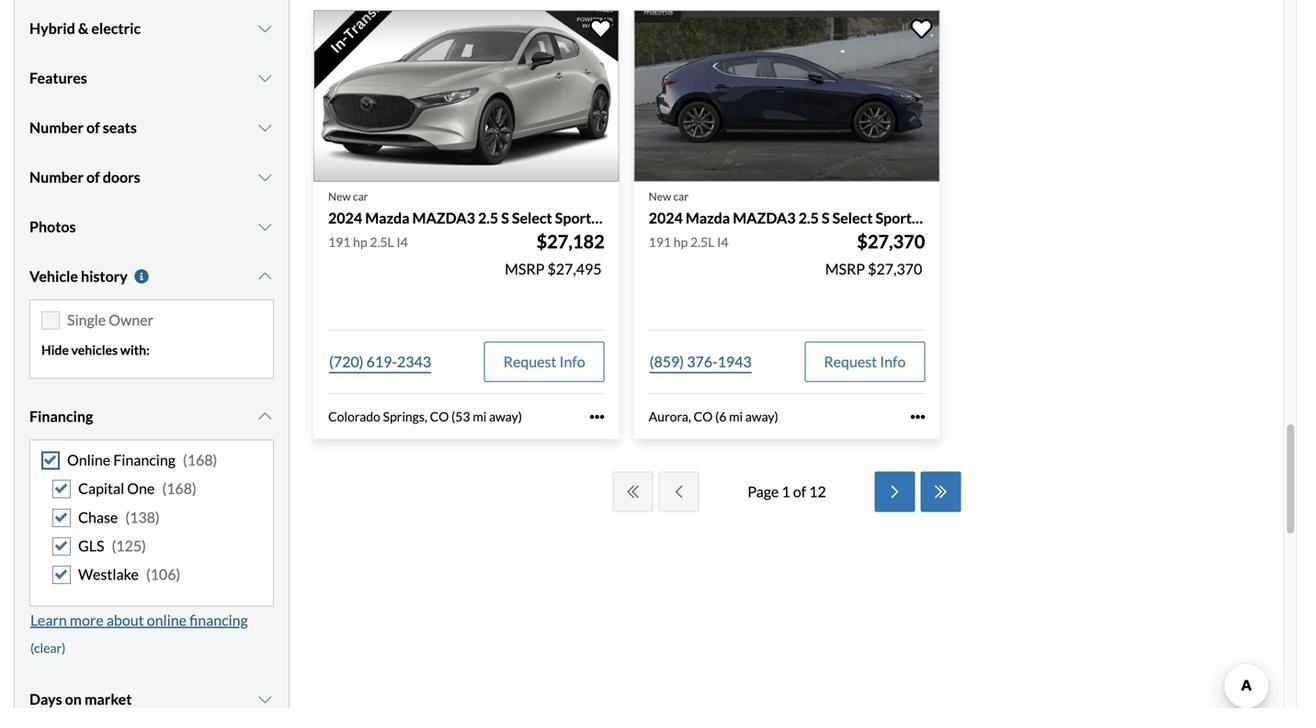 Task type: describe. For each thing, give the bounding box(es) containing it.
2024 for $27,182
[[328, 209, 362, 227]]

vehicle history
[[29, 268, 128, 286]]

select for $27,182
[[512, 209, 552, 227]]

chevron down image inside vehicle history dropdown button
[[256, 270, 274, 284]]

1 co from the left
[[430, 409, 449, 425]]

(859) 376-1943
[[650, 353, 752, 371]]

(720) 619-2343 button
[[328, 342, 432, 383]]

(859) 376-1943 button
[[649, 342, 753, 383]]

new car 2024 mazda mazda3 2.5 s select sport hatchback fwd for $27,370
[[649, 190, 1024, 227]]

fwd for $27,370
[[989, 209, 1024, 227]]

hatchback for $27,370
[[915, 209, 986, 227]]

(125)
[[112, 537, 146, 555]]

1 away) from the left
[[489, 409, 522, 425]]

1 mi from the left
[[473, 409, 487, 425]]

financing button
[[29, 394, 274, 440]]

vehicle
[[29, 268, 78, 286]]

1
[[782, 483, 791, 501]]

2024 for $27,370
[[649, 209, 683, 227]]

mazda for $27,182
[[365, 209, 410, 227]]

westlake (106)
[[78, 566, 180, 584]]

single
[[67, 311, 106, 329]]

sport for $27,370
[[876, 209, 912, 227]]

new for $27,182
[[328, 190, 351, 203]]

(53
[[452, 409, 470, 425]]

hybrid
[[29, 19, 75, 37]]

chevron down image for features
[[256, 71, 274, 86]]

s for $27,370
[[822, 209, 830, 227]]

1943
[[718, 353, 752, 371]]

mazda3 for $27,182
[[412, 209, 475, 227]]

2343
[[397, 353, 431, 371]]

1 vertical spatial $27,370
[[868, 260, 923, 278]]

2 mi from the left
[[729, 409, 743, 425]]

doors
[[103, 168, 140, 186]]

features
[[29, 69, 87, 87]]

online
[[147, 612, 187, 630]]

capital one (168)
[[78, 480, 197, 498]]

2 co from the left
[[694, 409, 713, 425]]

financing
[[189, 612, 248, 630]]

number of doors button
[[29, 155, 274, 201]]

on
[[65, 691, 82, 709]]

number of seats
[[29, 119, 137, 137]]

photos button
[[29, 204, 274, 250]]

2.5l for $27,370
[[691, 235, 715, 250]]

request info for $27,370
[[824, 353, 906, 371]]

blue 2024 mazda mazda3 2.5 s select sport hatchback fwd hatchback front-wheel drive automatic image
[[634, 10, 940, 182]]

hatchback for $27,182
[[594, 209, 665, 227]]

(106)
[[146, 566, 180, 584]]

2 away) from the left
[[746, 409, 779, 425]]

new car 2024 mazda mazda3 2.5 s select sport hatchback fwd for $27,182
[[328, 190, 703, 227]]

online
[[67, 451, 110, 469]]

&
[[78, 19, 89, 37]]

(clear) button
[[29, 635, 67, 662]]

owner
[[109, 311, 154, 329]]

s for $27,182
[[501, 209, 509, 227]]

chase (138)
[[78, 509, 160, 527]]

$27,370 msrp $27,370
[[826, 231, 925, 278]]

info circle image
[[132, 270, 151, 284]]

(168) for capital one (168)
[[162, 480, 197, 498]]

vehicle history button
[[29, 254, 274, 300]]

chevron down image for photos
[[256, 220, 274, 235]]

mazda for $27,370
[[686, 209, 730, 227]]

colorado
[[328, 409, 381, 425]]

2 vertical spatial of
[[793, 483, 807, 501]]

westlake
[[78, 566, 139, 584]]

aurora,
[[649, 409, 691, 425]]

number for number of doors
[[29, 168, 84, 186]]

(168) for online financing (168)
[[183, 451, 217, 469]]

(clear)
[[30, 641, 66, 656]]

gls (125)
[[78, 537, 146, 555]]

$27,182
[[537, 231, 605, 253]]

number of doors
[[29, 168, 140, 186]]

chevron left image
[[670, 485, 688, 500]]

days
[[29, 691, 62, 709]]

chevron double right image
[[932, 485, 951, 500]]

i4 for $27,370
[[717, 235, 729, 250]]

vehicles
[[71, 342, 118, 358]]

(138)
[[125, 509, 160, 527]]

1 vertical spatial financing
[[113, 451, 176, 469]]

hide vehicles with:
[[41, 342, 150, 358]]

12
[[809, 483, 826, 501]]

(6
[[715, 409, 727, 425]]

$27,182 msrp $27,495
[[505, 231, 605, 278]]

aurora, co (6 mi away)
[[649, 409, 779, 425]]

chevron down image for hybrid & electric
[[256, 21, 274, 36]]

electric
[[91, 19, 141, 37]]

request for $27,182
[[504, 353, 557, 371]]

chase
[[78, 509, 118, 527]]



Task type: locate. For each thing, give the bounding box(es) containing it.
2 car from the left
[[674, 190, 689, 203]]

1 new car 2024 mazda mazda3 2.5 s select sport hatchback fwd from the left
[[328, 190, 703, 227]]

1 horizontal spatial hatchback
[[915, 209, 986, 227]]

history
[[81, 268, 128, 286]]

features button
[[29, 55, 274, 101]]

1 horizontal spatial request
[[824, 353, 877, 371]]

0 horizontal spatial 2024
[[328, 209, 362, 227]]

0 vertical spatial chevron down image
[[256, 71, 274, 86]]

info for $27,182
[[560, 353, 585, 371]]

0 horizontal spatial mazda3
[[412, 209, 475, 227]]

1 horizontal spatial sport
[[876, 209, 912, 227]]

0 horizontal spatial request
[[504, 353, 557, 371]]

0 horizontal spatial financing
[[29, 408, 93, 426]]

number inside "dropdown button"
[[29, 168, 84, 186]]

with:
[[120, 342, 150, 358]]

2 ellipsis h image from the left
[[911, 410, 925, 425]]

ellipsis h image for $27,370
[[911, 410, 925, 425]]

(720) 619-2343
[[329, 353, 431, 371]]

page 1 of 12
[[748, 483, 826, 501]]

request info button for $27,182
[[484, 342, 605, 383]]

2 sport from the left
[[876, 209, 912, 227]]

photos
[[29, 218, 76, 236]]

select up $27,182 msrp $27,495
[[512, 209, 552, 227]]

(720)
[[329, 353, 364, 371]]

learn
[[30, 612, 67, 630]]

2 select from the left
[[833, 209, 873, 227]]

1 horizontal spatial 191 hp 2.5l i4
[[649, 235, 729, 250]]

ceramic metallic 2024 mazda mazda3 2.5 s select sport hatchback fwd hatchback front-wheel drive automatic image
[[314, 10, 619, 182]]

1 vertical spatial number
[[29, 168, 84, 186]]

2.5l for $27,182
[[370, 235, 394, 250]]

2 191 hp 2.5l i4 from the left
[[649, 235, 729, 250]]

msrp inside $27,370 msrp $27,370
[[826, 260, 865, 278]]

number down features
[[29, 119, 84, 137]]

mi right the (53
[[473, 409, 487, 425]]

msrp inside $27,182 msrp $27,495
[[505, 260, 545, 278]]

0 horizontal spatial info
[[560, 353, 585, 371]]

2 s from the left
[[822, 209, 830, 227]]

1 request info button from the left
[[484, 342, 605, 383]]

2 request info button from the left
[[805, 342, 925, 383]]

2 mazda3 from the left
[[733, 209, 796, 227]]

0 horizontal spatial 191 hp 2.5l i4
[[328, 235, 408, 250]]

1 hatchback from the left
[[594, 209, 665, 227]]

376-
[[687, 353, 718, 371]]

0 horizontal spatial i4
[[397, 235, 408, 250]]

about
[[106, 612, 144, 630]]

0 vertical spatial (168)
[[183, 451, 217, 469]]

co left (6
[[694, 409, 713, 425]]

away) right (6
[[746, 409, 779, 425]]

hatchback up $27,182
[[594, 209, 665, 227]]

of inside dropdown button
[[86, 119, 100, 137]]

(168) right one
[[162, 480, 197, 498]]

0 horizontal spatial mazda
[[365, 209, 410, 227]]

1 horizontal spatial i4
[[717, 235, 729, 250]]

number inside dropdown button
[[29, 119, 84, 137]]

days on market button
[[29, 677, 274, 709]]

2 2.5 from the left
[[799, 209, 819, 227]]

1 select from the left
[[512, 209, 552, 227]]

1 horizontal spatial 191
[[649, 235, 671, 250]]

2 hp from the left
[[674, 235, 688, 250]]

1 horizontal spatial 2024
[[649, 209, 683, 227]]

co left the (53
[[430, 409, 449, 425]]

$27,495
[[548, 260, 602, 278]]

619-
[[366, 353, 397, 371]]

chevron double left image
[[624, 485, 642, 500]]

s
[[501, 209, 509, 227], [822, 209, 830, 227]]

0 horizontal spatial new
[[328, 190, 351, 203]]

co
[[430, 409, 449, 425], [694, 409, 713, 425]]

s up $27,182 msrp $27,495
[[501, 209, 509, 227]]

2 191 from the left
[[649, 235, 671, 250]]

sport for $27,182
[[555, 209, 592, 227]]

1 horizontal spatial request info
[[824, 353, 906, 371]]

hybrid & electric
[[29, 19, 141, 37]]

info for $27,370
[[880, 353, 906, 371]]

fwd for $27,182
[[668, 209, 703, 227]]

2 new car 2024 mazda mazda3 2.5 s select sport hatchback fwd from the left
[[649, 190, 1024, 227]]

financing up online
[[29, 408, 93, 426]]

1 horizontal spatial 2.5l
[[691, 235, 715, 250]]

191 hp 2.5l i4 for $27,182
[[328, 235, 408, 250]]

number for number of seats
[[29, 119, 84, 137]]

2 2.5l from the left
[[691, 235, 715, 250]]

2 i4 from the left
[[717, 235, 729, 250]]

new car 2024 mazda mazda3 2.5 s select sport hatchback fwd up $27,370 msrp $27,370
[[649, 190, 1024, 227]]

1 car from the left
[[353, 190, 368, 203]]

request
[[504, 353, 557, 371], [824, 353, 877, 371]]

i4 for $27,182
[[397, 235, 408, 250]]

0 vertical spatial of
[[86, 119, 100, 137]]

chevron down image inside number of seats dropdown button
[[256, 121, 274, 135]]

1 request info from the left
[[504, 353, 585, 371]]

1 2.5 from the left
[[478, 209, 499, 227]]

1 msrp from the left
[[505, 260, 545, 278]]

1 191 hp 2.5l i4 from the left
[[328, 235, 408, 250]]

2 request info from the left
[[824, 353, 906, 371]]

page
[[748, 483, 779, 501]]

2 chevron down image from the top
[[256, 121, 274, 135]]

chevron down image inside photos dropdown button
[[256, 220, 274, 235]]

3 chevron down image from the top
[[256, 220, 274, 235]]

1 horizontal spatial info
[[880, 353, 906, 371]]

hatchback
[[594, 209, 665, 227], [915, 209, 986, 227]]

1 fwd from the left
[[668, 209, 703, 227]]

5 chevron down image from the top
[[256, 693, 274, 707]]

0 horizontal spatial s
[[501, 209, 509, 227]]

chevron down image for days on market
[[256, 693, 274, 707]]

car for $27,370
[[674, 190, 689, 203]]

191 for $27,370
[[649, 235, 671, 250]]

2 2024 from the left
[[649, 209, 683, 227]]

chevron down image
[[256, 21, 274, 36], [256, 121, 274, 135], [256, 220, 274, 235], [256, 410, 274, 424], [256, 693, 274, 707]]

0 horizontal spatial 2.5
[[478, 209, 499, 227]]

chevron down image inside hybrid & electric dropdown button
[[256, 21, 274, 36]]

more
[[70, 612, 104, 630]]

learn more about online financing
[[30, 612, 248, 630]]

fwd
[[668, 209, 703, 227], [989, 209, 1024, 227]]

1 2.5l from the left
[[370, 235, 394, 250]]

2 number from the top
[[29, 168, 84, 186]]

$27,370
[[857, 231, 925, 253], [868, 260, 923, 278]]

request info button
[[484, 342, 605, 383], [805, 342, 925, 383]]

191 hp 2.5l i4 for $27,370
[[649, 235, 729, 250]]

car for $27,182
[[353, 190, 368, 203]]

1 chevron down image from the top
[[256, 71, 274, 86]]

of for doors
[[86, 168, 100, 186]]

single owner
[[67, 311, 154, 329]]

3 chevron down image from the top
[[256, 270, 274, 284]]

1 horizontal spatial mi
[[729, 409, 743, 425]]

1 request from the left
[[504, 353, 557, 371]]

msrp
[[505, 260, 545, 278], [826, 260, 865, 278]]

1 horizontal spatial 2.5
[[799, 209, 819, 227]]

of for seats
[[86, 119, 100, 137]]

1 horizontal spatial co
[[694, 409, 713, 425]]

days on market
[[29, 691, 132, 709]]

2.5l
[[370, 235, 394, 250], [691, 235, 715, 250]]

2 fwd from the left
[[989, 209, 1024, 227]]

msrp for $27,182
[[505, 260, 545, 278]]

mi
[[473, 409, 487, 425], [729, 409, 743, 425]]

1 horizontal spatial msrp
[[826, 260, 865, 278]]

info
[[560, 353, 585, 371], [880, 353, 906, 371]]

hp for $27,182
[[353, 235, 367, 250]]

1 number from the top
[[29, 119, 84, 137]]

hp for $27,370
[[674, 235, 688, 250]]

0 horizontal spatial request info button
[[484, 342, 605, 383]]

2 request from the left
[[824, 353, 877, 371]]

2 vertical spatial chevron down image
[[256, 270, 274, 284]]

sport up $27,370 msrp $27,370
[[876, 209, 912, 227]]

sport up $27,182
[[555, 209, 592, 227]]

1 horizontal spatial mazda
[[686, 209, 730, 227]]

(859)
[[650, 353, 684, 371]]

0 horizontal spatial mi
[[473, 409, 487, 425]]

hide
[[41, 342, 69, 358]]

mazda3
[[412, 209, 475, 227], [733, 209, 796, 227]]

car
[[353, 190, 368, 203], [674, 190, 689, 203]]

1 i4 from the left
[[397, 235, 408, 250]]

number up photos
[[29, 168, 84, 186]]

(168) down financing dropdown button
[[183, 451, 217, 469]]

ellipsis h image
[[590, 410, 605, 425], [911, 410, 925, 425]]

1 horizontal spatial financing
[[113, 451, 176, 469]]

0 horizontal spatial hp
[[353, 235, 367, 250]]

1 ellipsis h image from the left
[[590, 410, 605, 425]]

1 horizontal spatial select
[[833, 209, 873, 227]]

sport
[[555, 209, 592, 227], [876, 209, 912, 227]]

request info
[[504, 353, 585, 371], [824, 353, 906, 371]]

springs,
[[383, 409, 427, 425]]

1 hp from the left
[[353, 235, 367, 250]]

0 horizontal spatial 191
[[328, 235, 351, 250]]

learn more about online financing button
[[29, 607, 249, 635]]

capital
[[78, 480, 124, 498]]

colorado springs, co (53 mi away)
[[328, 409, 522, 425]]

2.5 for $27,182
[[478, 209, 499, 227]]

0 horizontal spatial msrp
[[505, 260, 545, 278]]

1 191 from the left
[[328, 235, 351, 250]]

financing inside dropdown button
[[29, 408, 93, 426]]

chevron down image for number of doors
[[256, 170, 274, 185]]

i4
[[397, 235, 408, 250], [717, 235, 729, 250]]

select up $27,370 msrp $27,370
[[833, 209, 873, 227]]

online financing (168)
[[67, 451, 217, 469]]

one
[[127, 480, 155, 498]]

2 info from the left
[[880, 353, 906, 371]]

2 hatchback from the left
[[915, 209, 986, 227]]

select for $27,370
[[833, 209, 873, 227]]

select
[[512, 209, 552, 227], [833, 209, 873, 227]]

hatchback up $27,370 msrp $27,370
[[915, 209, 986, 227]]

chevron down image for number of seats
[[256, 121, 274, 135]]

1 horizontal spatial mazda3
[[733, 209, 796, 227]]

1 s from the left
[[501, 209, 509, 227]]

0 horizontal spatial co
[[430, 409, 449, 425]]

new car 2024 mazda mazda3 2.5 s select sport hatchback fwd up $27,182 msrp $27,495
[[328, 190, 703, 227]]

191
[[328, 235, 351, 250], [649, 235, 671, 250]]

financing up one
[[113, 451, 176, 469]]

1 horizontal spatial new
[[649, 190, 671, 203]]

0 vertical spatial number
[[29, 119, 84, 137]]

1 vertical spatial (168)
[[162, 480, 197, 498]]

new
[[328, 190, 351, 203], [649, 190, 671, 203]]

away)
[[489, 409, 522, 425], [746, 409, 779, 425]]

1 horizontal spatial fwd
[[989, 209, 1024, 227]]

chevron down image inside days on market dropdown button
[[256, 693, 274, 707]]

4 chevron down image from the top
[[256, 410, 274, 424]]

2 chevron down image from the top
[[256, 170, 274, 185]]

1 horizontal spatial ellipsis h image
[[911, 410, 925, 425]]

2 new from the left
[[649, 190, 671, 203]]

1 horizontal spatial s
[[822, 209, 830, 227]]

of left doors
[[86, 168, 100, 186]]

0 horizontal spatial 2.5l
[[370, 235, 394, 250]]

1 sport from the left
[[555, 209, 592, 227]]

chevron down image inside features dropdown button
[[256, 71, 274, 86]]

0 horizontal spatial car
[[353, 190, 368, 203]]

2.5
[[478, 209, 499, 227], [799, 209, 819, 227]]

chevron down image for financing
[[256, 410, 274, 424]]

0 horizontal spatial select
[[512, 209, 552, 227]]

of right 1
[[793, 483, 807, 501]]

new for $27,370
[[649, 190, 671, 203]]

of inside "dropdown button"
[[86, 168, 100, 186]]

2 mazda from the left
[[686, 209, 730, 227]]

0 horizontal spatial fwd
[[668, 209, 703, 227]]

market
[[85, 691, 132, 709]]

1 horizontal spatial hp
[[674, 235, 688, 250]]

1 horizontal spatial car
[[674, 190, 689, 203]]

hybrid & electric button
[[29, 6, 274, 52]]

chevron down image inside financing dropdown button
[[256, 410, 274, 424]]

0 vertical spatial financing
[[29, 408, 93, 426]]

191 for $27,182
[[328, 235, 351, 250]]

request info for $27,182
[[504, 353, 585, 371]]

1 info from the left
[[560, 353, 585, 371]]

1 vertical spatial chevron down image
[[256, 170, 274, 185]]

mazda3 for $27,370
[[733, 209, 796, 227]]

1 horizontal spatial away)
[[746, 409, 779, 425]]

request for $27,370
[[824, 353, 877, 371]]

ellipsis h image for $27,182
[[590, 410, 605, 425]]

request info button for $27,370
[[805, 342, 925, 383]]

chevron down image
[[256, 71, 274, 86], [256, 170, 274, 185], [256, 270, 274, 284]]

2.5 for $27,370
[[799, 209, 819, 227]]

2 msrp from the left
[[826, 260, 865, 278]]

of left seats
[[86, 119, 100, 137]]

of
[[86, 119, 100, 137], [86, 168, 100, 186], [793, 483, 807, 501]]

1 2024 from the left
[[328, 209, 362, 227]]

1 horizontal spatial request info button
[[805, 342, 925, 383]]

gls
[[78, 537, 104, 555]]

away) right the (53
[[489, 409, 522, 425]]

0 horizontal spatial sport
[[555, 209, 592, 227]]

0 horizontal spatial request info
[[504, 353, 585, 371]]

hp
[[353, 235, 367, 250], [674, 235, 688, 250]]

1 mazda from the left
[[365, 209, 410, 227]]

0 horizontal spatial hatchback
[[594, 209, 665, 227]]

msrp for $27,370
[[826, 260, 865, 278]]

1 chevron down image from the top
[[256, 21, 274, 36]]

s up $27,370 msrp $27,370
[[822, 209, 830, 227]]

1 vertical spatial of
[[86, 168, 100, 186]]

seats
[[103, 119, 137, 137]]

2024
[[328, 209, 362, 227], [649, 209, 683, 227]]

1 mazda3 from the left
[[412, 209, 475, 227]]

1 new from the left
[[328, 190, 351, 203]]

financing
[[29, 408, 93, 426], [113, 451, 176, 469]]

0 horizontal spatial away)
[[489, 409, 522, 425]]

0 vertical spatial $27,370
[[857, 231, 925, 253]]

number of seats button
[[29, 105, 274, 151]]

mi right (6
[[729, 409, 743, 425]]

mazda
[[365, 209, 410, 227], [686, 209, 730, 227]]

chevron right image
[[886, 485, 905, 500]]

0 horizontal spatial ellipsis h image
[[590, 410, 605, 425]]

chevron down image inside number of doors "dropdown button"
[[256, 170, 274, 185]]



Task type: vqa. For each thing, say whether or not it's contained in the screenshot.
leftmost MSRP
yes



